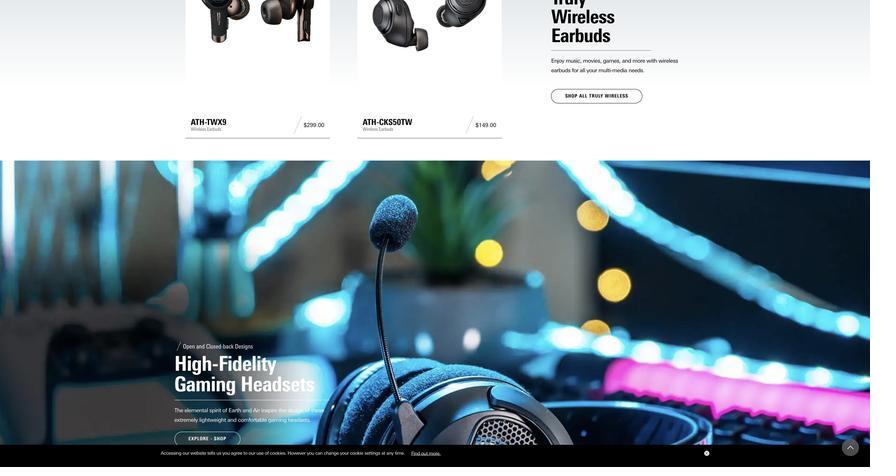 Task type: locate. For each thing, give the bounding box(es) containing it.
you right us
[[222, 451, 230, 457]]

explore - shop button
[[174, 432, 240, 447]]

wireless inside button
[[605, 93, 628, 99]]

2 ath- from the left
[[363, 117, 379, 127]]

multi-
[[599, 67, 612, 74]]

earbuds for ath-cks50tw
[[379, 126, 393, 132]]

and up media
[[622, 58, 631, 64]]

0 horizontal spatial earbuds
[[207, 126, 221, 132]]

lightweight
[[199, 417, 226, 424]]

wireless
[[551, 5, 615, 28], [605, 93, 628, 99], [191, 126, 206, 132], [363, 126, 378, 132]]

any
[[386, 451, 394, 457]]

1 you from the left
[[222, 451, 230, 457]]

you left "can"
[[307, 451, 314, 457]]

0 horizontal spatial truly
[[551, 0, 586, 9]]

your left cookie
[[340, 451, 349, 457]]

1 vertical spatial and
[[243, 408, 252, 414]]

and
[[622, 58, 631, 64], [243, 408, 252, 414], [227, 417, 236, 424]]

1 horizontal spatial of
[[265, 451, 269, 457]]

2 horizontal spatial earbuds
[[551, 24, 610, 47]]

2 horizontal spatial and
[[622, 58, 631, 64]]

movies,
[[583, 58, 602, 64]]

tells
[[207, 451, 215, 457]]

and left air
[[243, 408, 252, 414]]

earbuds for ath-twx9
[[207, 126, 221, 132]]

earbuds
[[551, 24, 610, 47], [207, 126, 221, 132], [379, 126, 393, 132]]

1 horizontal spatial ath-
[[363, 117, 379, 127]]

our left the website
[[183, 451, 189, 457]]

find out more. link
[[406, 448, 446, 459]]

your right all on the top right
[[587, 67, 597, 74]]

of right spirit
[[222, 408, 227, 414]]

2 vertical spatial and
[[227, 417, 236, 424]]

more
[[633, 58, 645, 64]]

find out more.
[[411, 451, 441, 457]]

and inside enjoy music, movies, games, and more with wireless earbuds for all your multi-media needs.
[[622, 58, 631, 64]]

2 horizontal spatial of
[[305, 408, 310, 414]]

1 divider line image from the left
[[292, 117, 304, 134]]

0 horizontal spatial divider line image
[[292, 117, 304, 134]]

the elemental spirit of earth and air inspire the design of these extremely lightweight and comfortable gaming headsets.
[[174, 408, 324, 424]]

0 horizontal spatial ath-
[[191, 117, 207, 127]]

settings
[[364, 451, 380, 457]]

website
[[190, 451, 206, 457]]

1 horizontal spatial your
[[587, 67, 597, 74]]

your
[[587, 67, 597, 74], [340, 451, 349, 457]]

0 vertical spatial and
[[622, 58, 631, 64]]

wireless inside ath-cks50tw wireless earbuds
[[363, 126, 378, 132]]

time.
[[395, 451, 405, 457]]

ath cks50tw image
[[363, 0, 496, 79]]

ath- inside ath-twx9 wireless earbuds
[[191, 117, 207, 127]]

2 divider line image from the left
[[464, 117, 476, 134]]

truly
[[551, 0, 586, 9], [589, 93, 603, 99]]

1 vertical spatial your
[[340, 451, 349, 457]]

0 vertical spatial your
[[587, 67, 597, 74]]

the
[[279, 408, 286, 414]]

ath- inside ath-cks50tw wireless earbuds
[[363, 117, 379, 127]]

can
[[315, 451, 323, 457]]

all
[[579, 93, 588, 99]]

earbuds inside ath-twx9 wireless earbuds
[[207, 126, 221, 132]]

0 horizontal spatial our
[[183, 451, 189, 457]]

you
[[222, 451, 230, 457], [307, 451, 314, 457]]

inspire
[[261, 408, 277, 414]]

1 horizontal spatial you
[[307, 451, 314, 457]]

1 horizontal spatial our
[[249, 451, 255, 457]]

elemental
[[185, 408, 208, 414]]

1 horizontal spatial divider line image
[[464, 117, 476, 134]]

0 horizontal spatial you
[[222, 451, 230, 457]]

of for you
[[265, 451, 269, 457]]

of
[[222, 408, 227, 414], [305, 408, 310, 414], [265, 451, 269, 457]]

of left these
[[305, 408, 310, 414]]

1 vertical spatial truly
[[589, 93, 603, 99]]

out
[[421, 451, 428, 457]]

media
[[612, 67, 627, 74]]

shop all truly wireless link
[[551, 89, 642, 104]]

1 ath- from the left
[[191, 117, 207, 127]]

our right to
[[249, 451, 255, 457]]

earbuds inside ath-cks50tw wireless earbuds
[[379, 126, 393, 132]]

-
[[210, 437, 212, 442]]

for
[[572, 67, 578, 74]]

0 horizontal spatial of
[[222, 408, 227, 414]]

our
[[183, 451, 189, 457], [249, 451, 255, 457]]

1 horizontal spatial truly
[[589, 93, 603, 99]]

0 vertical spatial truly
[[551, 0, 586, 9]]

find
[[411, 451, 420, 457]]

divider line image
[[292, 117, 304, 134], [464, 117, 476, 134]]

and down earth
[[227, 417, 236, 424]]

shop all truly wireless button
[[551, 89, 642, 104]]

of right use
[[265, 451, 269, 457]]

with
[[647, 58, 657, 64]]

ath-
[[191, 117, 207, 127], [363, 117, 379, 127]]

1 horizontal spatial earbuds
[[379, 126, 393, 132]]

truly inside truly wireless earbuds
[[551, 0, 586, 9]]

extremely
[[174, 417, 198, 424]]



Task type: describe. For each thing, give the bounding box(es) containing it.
accessing our website tells us you agree to our use of cookies. however you can change your cookie settings at any time.
[[161, 451, 406, 457]]

music,
[[566, 58, 582, 64]]

use
[[256, 451, 264, 457]]

cookies.
[[270, 451, 286, 457]]

gaming
[[268, 417, 287, 424]]

2 our from the left
[[249, 451, 255, 457]]

more.
[[429, 451, 441, 457]]

truly inside button
[[589, 93, 603, 99]]

at
[[381, 451, 385, 457]]

truly wireless earbuds
[[551, 0, 615, 47]]

headsets.
[[288, 417, 311, 424]]

0 horizontal spatial your
[[340, 451, 349, 457]]

2 you from the left
[[307, 451, 314, 457]]

accessing
[[161, 451, 181, 457]]

earbuds inside truly wireless earbuds
[[551, 24, 610, 47]]

these
[[311, 408, 324, 414]]

ath-cks50tw wireless earbuds
[[363, 117, 412, 132]]

$149.00
[[476, 122, 496, 129]]

games,
[[603, 58, 621, 64]]

ath- for twx9
[[191, 117, 207, 127]]

enjoy
[[551, 58, 564, 64]]

your inside enjoy music, movies, games, and more with wireless earbuds for all your multi-media needs.
[[587, 67, 597, 74]]

air
[[253, 408, 260, 414]]

divider line image for ath-twx9
[[292, 117, 304, 134]]

explore - shop
[[188, 437, 226, 442]]

explore
[[188, 437, 209, 442]]

earbuds
[[551, 67, 570, 74]]

cks50tw
[[379, 117, 412, 127]]

headphones |audio-technica image
[[0, 161, 870, 468]]

twx9
[[207, 117, 226, 127]]

cookie
[[350, 451, 363, 457]]

0 horizontal spatial and
[[227, 417, 236, 424]]

1 horizontal spatial and
[[243, 408, 252, 414]]

the
[[174, 408, 183, 414]]

1 our from the left
[[183, 451, 189, 457]]

shop
[[214, 437, 226, 442]]

shop
[[565, 93, 578, 99]]

cross image
[[705, 453, 708, 455]]

earth
[[229, 408, 241, 414]]

divider line image for ath-cks50tw
[[464, 117, 476, 134]]

spirit
[[209, 408, 221, 414]]

$299.00
[[304, 122, 324, 129]]

ath-twx9 wireless earbuds
[[191, 117, 226, 132]]

agree
[[231, 451, 242, 457]]

arrow up image
[[847, 445, 854, 451]]

change
[[324, 451, 339, 457]]

comfortable
[[238, 417, 267, 424]]

explore - shop link
[[174, 432, 240, 447]]

wireless inside ath-twx9 wireless earbuds
[[191, 126, 206, 132]]

ath- for cks50tw
[[363, 117, 379, 127]]

us
[[216, 451, 221, 457]]

needs.
[[629, 67, 644, 74]]

to
[[243, 451, 247, 457]]

all
[[580, 67, 585, 74]]

however
[[288, 451, 306, 457]]

shop all truly wireless
[[565, 93, 628, 99]]

ath twx9 image
[[191, 0, 324, 79]]

of for lightweight
[[305, 408, 310, 414]]

enjoy music, movies, games, and more with wireless earbuds for all your multi-media needs.
[[551, 58, 678, 74]]

wireless
[[659, 58, 678, 64]]

design
[[288, 408, 303, 414]]



Task type: vqa. For each thing, say whether or not it's contained in the screenshot.
The Atnd1061 image
no



